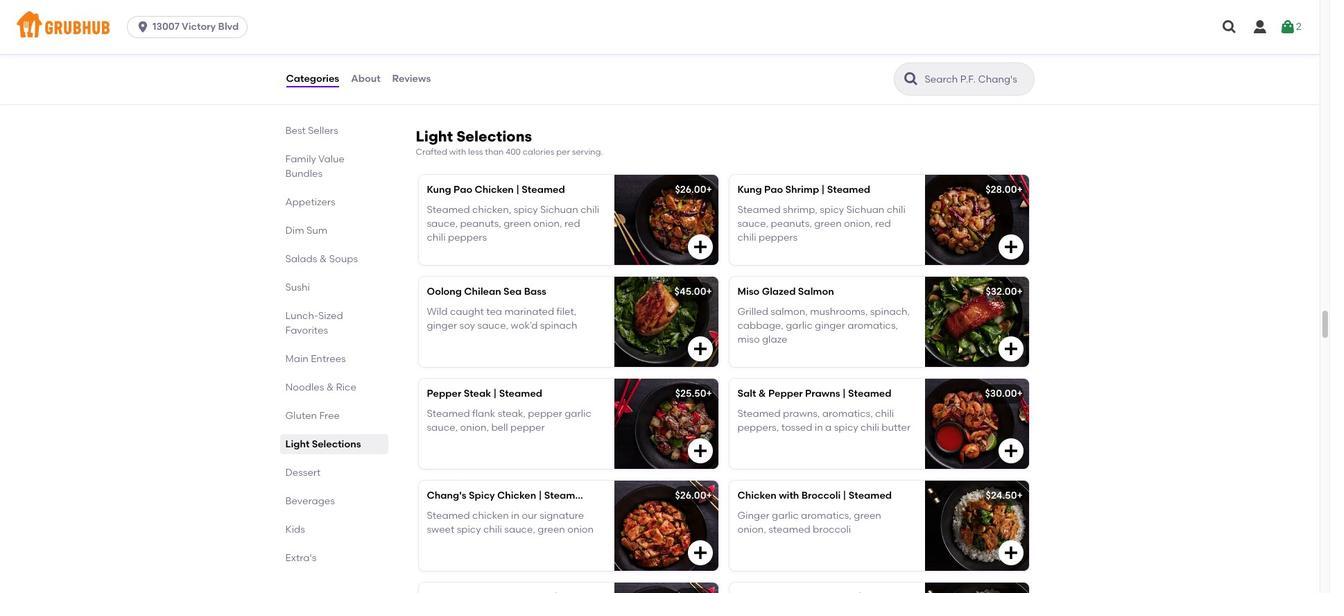 Task type: describe. For each thing, give the bounding box(es) containing it.
steamed prawns, aromatics, chili peppers, tossed in a spicy chili butter
[[738, 408, 911, 433]]

kung pao chicken | steamed image
[[614, 175, 718, 265]]

light for light selections crafted with less than 400 calories per serving.
[[416, 128, 453, 145]]

13007 victory blvd button
[[127, 16, 253, 38]]

tossed
[[782, 422, 813, 433]]

svg image inside 2 button
[[1280, 19, 1297, 35]]

spinach
[[540, 320, 578, 331]]

crafted
[[416, 147, 447, 157]]

svg image inside 13007 victory blvd button
[[136, 20, 150, 34]]

in inside steamed chicken in our signature sweet spicy chili sauce, green onion
[[511, 510, 520, 521]]

light for light selections
[[285, 438, 310, 450]]

& for rice
[[327, 382, 334, 393]]

with inside light selections crafted with less than 400 calories per serving.
[[449, 147, 466, 157]]

13007 victory blvd
[[153, 21, 239, 33]]

steamed inside steamed flank steak, pepper garlic sauce, onion, bell pepper
[[427, 408, 470, 419]]

cream,
[[875, 37, 908, 49]]

dim sum
[[285, 225, 328, 237]]

& for soups
[[320, 253, 327, 265]]

sauce, for |
[[427, 422, 458, 433]]

† for sauce
[[816, 51, 821, 63]]

noodles,
[[450, 37, 489, 49]]

than
[[485, 147, 504, 157]]

400
[[506, 147, 521, 157]]

steamed up signature
[[544, 490, 588, 502]]

1 pepper from the left
[[427, 388, 462, 400]]

spicy inside steamed chicken in our signature sweet spicy chili sauce, green onion
[[457, 524, 481, 535]]

1 vertical spatial pepper
[[511, 422, 545, 433]]

dim
[[285, 225, 304, 237]]

per
[[557, 147, 570, 157]]

sauce, for chicken
[[427, 218, 458, 230]]

favorites
[[285, 325, 328, 336]]

free
[[319, 410, 340, 422]]

sauce, inside wild caught tea marinated filet, ginger soy sauce, wok'd spinach
[[478, 320, 509, 331]]

ginger inside wild caught tea marinated filet, ginger soy sauce, wok'd spinach
[[427, 320, 457, 331]]

oolong chilean sea bass
[[427, 286, 547, 298]]

green inside "steamed shrimp, spicy sichuan chili sauce, peanuts, green onion, red chili peppers"
[[815, 218, 842, 230]]

peanuts, for chicken,
[[460, 218, 502, 230]]

chang's spicy chicken | steamed
[[427, 490, 588, 502]]

sauce, inside steamed chicken in our signature sweet spicy chili sauce, green onion
[[505, 524, 536, 535]]

glaze
[[762, 334, 788, 346]]

raspberry
[[738, 51, 783, 63]]

| for chicken,
[[516, 184, 520, 196]]

gf chocolate souffle image
[[925, 8, 1029, 98]]

1 vertical spatial with
[[779, 490, 799, 502]]

spicy inside "steamed shrimp, spicy sichuan chili sauce, peanuts, green onion, red chili peppers"
[[820, 204, 844, 215]]

chang's
[[427, 490, 467, 502]]

green inside the steamed chicken, spicy sichuan chili sauce, peanuts, green onion, red chili peppers
[[504, 218, 531, 230]]

+ for steamed chicken in our signature sweet spicy chili sauce, green onion
[[707, 490, 712, 502]]

| for chicken
[[539, 490, 542, 502]]

wok'd
[[511, 320, 538, 331]]

bell
[[491, 422, 508, 433]]

| right 'steak'
[[494, 388, 497, 400]]

sized
[[318, 310, 343, 322]]

appetizers
[[285, 196, 335, 208]]

kung for kung pao chicken | steamed
[[427, 184, 451, 196]]

garlic inside the ginger garlic aromatics, green onion, steamed broccoli
[[772, 510, 799, 521]]

rice inside rice noodles, thai spices, green onion, peanuts †
[[427, 37, 447, 49]]

categories button
[[285, 54, 340, 104]]

main entrees
[[285, 353, 346, 365]]

chilean
[[464, 286, 501, 298]]

sea
[[504, 286, 522, 298]]

gluten
[[285, 410, 317, 422]]

chicken,
[[472, 204, 512, 215]]

garlic inside steamed flank steak, pepper garlic sauce, onion, bell pepper
[[565, 408, 592, 419]]

$26.00 + for kung pao shrimp | steamed
[[675, 184, 712, 196]]

steamed inside steamed prawns, aromatics, chili peppers, tossed in a spicy chili butter
[[738, 408, 781, 419]]

† for peanuts
[[499, 51, 504, 63]]

miso glazed salmon
[[738, 286, 834, 298]]

steamed inside the steamed chicken, spicy sichuan chili sauce, peanuts, green onion, red chili peppers
[[427, 204, 470, 215]]

reviews
[[392, 73, 431, 85]]

bass
[[524, 286, 547, 298]]

pao for shrimp
[[765, 184, 783, 196]]

onion, inside the steamed chicken, spicy sichuan chili sauce, peanuts, green onion, red chili peppers
[[534, 218, 562, 230]]

sweet
[[427, 524, 455, 535]]

steamed down calories
[[522, 184, 565, 196]]

chicken
[[472, 510, 509, 521]]

extra's
[[285, 552, 317, 564]]

salads & soups
[[285, 253, 358, 265]]

less
[[468, 147, 483, 157]]

spicy inside steamed prawns, aromatics, chili peppers, tossed in a spicy chili butter
[[834, 422, 859, 433]]

onion, inside rice noodles, thai spices, green onion, peanuts †
[[427, 51, 456, 63]]

chicken up ginger
[[738, 490, 777, 502]]

sauce
[[786, 51, 814, 63]]

signature
[[540, 510, 584, 521]]

13007
[[153, 21, 180, 33]]

chocolate soufflé, vanilla ice cream, raspberry sauce †
[[738, 37, 908, 63]]

steamed up "steamed shrimp, spicy sichuan chili sauce, peanuts, green onion, red chili peppers"
[[827, 184, 871, 196]]

main
[[285, 353, 309, 365]]

$26.00 for kung pao shrimp | steamed
[[675, 184, 707, 196]]

chicken with broccoli | steamed
[[738, 490, 892, 502]]

$30.00 +
[[985, 388, 1023, 400]]

svg image for kung pao shrimp | steamed image
[[1003, 239, 1019, 255]]

best sellers
[[285, 125, 338, 137]]

steamed inside "steamed shrimp, spicy sichuan chili sauce, peanuts, green onion, red chili peppers"
[[738, 204, 781, 215]]

selections for light selections crafted with less than 400 calories per serving.
[[457, 128, 532, 145]]

grilled salmon, mushrooms, spinach, cabbage, garlic ginger aromatics, miso glaze
[[738, 306, 910, 346]]

our
[[522, 510, 538, 521]]

steak
[[464, 388, 491, 400]]

chicken for chicken
[[497, 490, 536, 502]]

steak,
[[498, 408, 526, 419]]

2 button
[[1280, 15, 1302, 40]]

butter
[[882, 422, 911, 433]]

sellers
[[308, 125, 338, 137]]

wild
[[427, 306, 448, 317]]

chicken for chicken,
[[475, 184, 514, 196]]

$26.00 for chicken with broccoli | steamed
[[675, 490, 707, 502]]

lunch-
[[285, 310, 318, 322]]

miso
[[738, 334, 760, 346]]

caught
[[450, 306, 484, 317]]

vanilla
[[826, 37, 856, 49]]

shrimp
[[786, 184, 819, 196]]

gf chicken with broccoli | steamed image
[[925, 583, 1029, 593]]

& for pepper
[[759, 388, 766, 400]]

Search P.F. Chang's search field
[[924, 73, 1030, 86]]

ice
[[859, 37, 873, 49]]

peppers,
[[738, 422, 779, 433]]

steamed chicken, spicy sichuan chili sauce, peanuts, green onion, red chili peppers
[[427, 204, 600, 244]]

gf chang's spicy chicken | steamed image
[[614, 583, 718, 593]]

rice noodles, thai spices, green onion, peanuts †
[[427, 37, 576, 63]]

$32.00 +
[[986, 286, 1023, 298]]

spicy inside the steamed chicken, spicy sichuan chili sauce, peanuts, green onion, red chili peppers
[[514, 204, 538, 215]]

in inside steamed prawns, aromatics, chili peppers, tossed in a spicy chili butter
[[815, 422, 823, 433]]

lunch-sized favorites
[[285, 310, 343, 336]]

$24.50 +
[[986, 490, 1023, 502]]

steamed shrimp, spicy sichuan chili sauce, peanuts, green onion, red chili peppers
[[738, 204, 906, 244]]

+ for steamed chicken, spicy sichuan chili sauce, peanuts, green onion, red chili peppers
[[707, 184, 712, 196]]

calories
[[523, 147, 555, 157]]

bundles
[[285, 168, 323, 180]]

salmon,
[[771, 306, 808, 317]]

+ for wild caught tea marinated filet, ginger soy sauce, wok'd spinach
[[707, 286, 712, 298]]

kids
[[285, 524, 305, 536]]

spices,
[[514, 37, 546, 49]]



Task type: vqa. For each thing, say whether or not it's contained in the screenshot.


Task type: locate. For each thing, give the bounding box(es) containing it.
0 horizontal spatial pepper
[[427, 388, 462, 400]]

salmon
[[798, 286, 834, 298]]

tea
[[486, 306, 502, 317]]

chicken with broccoli | steamed image
[[925, 481, 1029, 571]]

onion, down kung pao chicken | steamed
[[534, 218, 562, 230]]

svg image for miso glazed salmon image
[[1003, 341, 1019, 357]]

light inside light selections crafted with less than 400 calories per serving.
[[416, 128, 453, 145]]

0 vertical spatial light
[[416, 128, 453, 145]]

| right prawns
[[843, 388, 846, 400]]

with
[[449, 147, 466, 157], [779, 490, 799, 502]]

$32.00
[[986, 286, 1017, 298]]

chili
[[581, 204, 600, 215], [887, 204, 906, 215], [427, 232, 446, 244], [738, 232, 757, 244], [876, 408, 894, 419], [861, 422, 880, 433], [483, 524, 502, 535]]

garlic down salmon,
[[786, 320, 813, 331]]

† down thai
[[499, 51, 504, 63]]

$26.00 +
[[675, 184, 712, 196], [675, 490, 712, 502]]

0 vertical spatial with
[[449, 147, 466, 157]]

0 horizontal spatial pao
[[454, 184, 473, 196]]

1 vertical spatial selections
[[312, 438, 361, 450]]

oolong
[[427, 286, 462, 298]]

chicken up the our in the left of the page
[[497, 490, 536, 502]]

onion, inside the ginger garlic aromatics, green onion, steamed broccoli
[[738, 524, 767, 535]]

$45.00
[[675, 286, 707, 298]]

0 horizontal spatial kung
[[427, 184, 451, 196]]

1 † from the left
[[499, 51, 504, 63]]

garlic inside grilled salmon, mushrooms, spinach, cabbage, garlic ginger aromatics, miso glaze
[[786, 320, 813, 331]]

svg image for oolong chilean sea bass image
[[692, 341, 709, 357]]

+ for steamed prawns, aromatics, chili peppers, tossed in a spicy chili butter
[[1017, 388, 1023, 400]]

steamed flank steak, pepper garlic sauce, onion, bell pepper
[[427, 408, 592, 433]]

sauce, inside the steamed chicken, spicy sichuan chili sauce, peanuts, green onion, red chili peppers
[[427, 218, 458, 230]]

onion
[[568, 524, 594, 535]]

peanuts, for shrimp,
[[771, 218, 812, 230]]

1 horizontal spatial selections
[[457, 128, 532, 145]]

1 horizontal spatial sichuan
[[847, 204, 885, 215]]

1 ginger from the left
[[427, 320, 457, 331]]

light down the gluten
[[285, 438, 310, 450]]

sichuan for kung pao shrimp | steamed
[[847, 204, 885, 215]]

steamed up the butter
[[849, 388, 892, 400]]

salt & pepper prawns | steamed
[[738, 388, 892, 400]]

red inside "steamed shrimp, spicy sichuan chili sauce, peanuts, green onion, red chili peppers"
[[876, 218, 891, 230]]

family value bundles
[[285, 153, 345, 180]]

gluten free | chicken pad thai image
[[614, 8, 718, 98]]

in left the our in the left of the page
[[511, 510, 520, 521]]

garlic up steamed
[[772, 510, 799, 521]]

sauce, down pepper steak | steamed
[[427, 422, 458, 433]]

1 vertical spatial in
[[511, 510, 520, 521]]

reviews button
[[392, 54, 432, 104]]

onion, inside "steamed shrimp, spicy sichuan chili sauce, peanuts, green onion, red chili peppers"
[[844, 218, 873, 230]]

peanuts,
[[460, 218, 502, 230], [771, 218, 812, 230]]

soups
[[329, 253, 358, 265]]

+ for steamed shrimp, spicy sichuan chili sauce, peanuts, green onion, red chili peppers
[[1017, 184, 1023, 196]]

selections
[[457, 128, 532, 145], [312, 438, 361, 450]]

garlic right steak,
[[565, 408, 592, 419]]

1 horizontal spatial pepper
[[769, 388, 803, 400]]

ginger down the wild
[[427, 320, 457, 331]]

1 $26.00 + from the top
[[675, 184, 712, 196]]

† down soufflé,
[[816, 51, 821, 63]]

peanuts, down shrimp,
[[771, 218, 812, 230]]

selections up than at left top
[[457, 128, 532, 145]]

onion, down flank
[[460, 422, 489, 433]]

peanuts, inside "steamed shrimp, spicy sichuan chili sauce, peanuts, green onion, red chili peppers"
[[771, 218, 812, 230]]

pepper steak | steamed
[[427, 388, 543, 400]]

blvd
[[218, 21, 239, 33]]

0 vertical spatial $26.00
[[675, 184, 707, 196]]

1 horizontal spatial peanuts,
[[771, 218, 812, 230]]

sauce, inside "steamed shrimp, spicy sichuan chili sauce, peanuts, green onion, red chili peppers"
[[738, 218, 769, 230]]

pao for chicken
[[454, 184, 473, 196]]

svg image for salt & pepper prawns | steamed image
[[1003, 443, 1019, 459]]

1 vertical spatial light
[[285, 438, 310, 450]]

1 horizontal spatial light
[[416, 128, 453, 145]]

+ for grilled salmon, mushrooms, spinach, cabbage, garlic ginger aromatics, miso glaze
[[1017, 286, 1023, 298]]

pao up "chicken,"
[[454, 184, 473, 196]]

green right spices,
[[549, 37, 576, 49]]

1 vertical spatial aromatics,
[[823, 408, 873, 419]]

aromatics, for steamed
[[801, 510, 852, 521]]

1 vertical spatial garlic
[[565, 408, 592, 419]]

ginger inside grilled salmon, mushrooms, spinach, cabbage, garlic ginger aromatics, miso glaze
[[815, 320, 846, 331]]

+ for ginger garlic aromatics, green onion, steamed broccoli
[[1017, 490, 1023, 502]]

0 vertical spatial pepper
[[528, 408, 563, 419]]

peanuts, down "chicken,"
[[460, 218, 502, 230]]

light selections
[[285, 438, 361, 450]]

red for kung pao chicken | steamed
[[565, 218, 580, 230]]

chocolate soufflé, vanilla ice cream, raspberry sauce † button
[[729, 8, 1029, 98]]

2 ginger from the left
[[815, 320, 846, 331]]

2 † from the left
[[816, 51, 821, 63]]

kung down crafted
[[427, 184, 451, 196]]

1 vertical spatial rice
[[336, 382, 357, 393]]

† inside rice noodles, thai spices, green onion, peanuts †
[[499, 51, 504, 63]]

1 horizontal spatial rice
[[427, 37, 447, 49]]

aromatics, for |
[[823, 408, 873, 419]]

peppers for chicken,
[[448, 232, 487, 244]]

kung pao shrimp | steamed
[[738, 184, 871, 196]]

sauce, down 'tea'
[[478, 320, 509, 331]]

2 pepper from the left
[[769, 388, 803, 400]]

sichuan inside the steamed chicken, spicy sichuan chili sauce, peanuts, green onion, red chili peppers
[[540, 204, 578, 215]]

1 horizontal spatial with
[[779, 490, 799, 502]]

ginger
[[738, 510, 770, 521]]

2 red from the left
[[876, 218, 891, 230]]

peppers inside the steamed chicken, spicy sichuan chili sauce, peanuts, green onion, red chili peppers
[[448, 232, 487, 244]]

0 vertical spatial garlic
[[786, 320, 813, 331]]

light up crafted
[[416, 128, 453, 145]]

pepper
[[528, 408, 563, 419], [511, 422, 545, 433]]

svg image for $26.00 +
[[692, 239, 709, 255]]

svg image
[[1222, 19, 1238, 35], [136, 20, 150, 34], [1003, 72, 1019, 89], [1003, 239, 1019, 255], [692, 341, 709, 357], [1003, 341, 1019, 357], [1003, 443, 1019, 459], [692, 545, 709, 561]]

red for kung pao shrimp | steamed
[[876, 218, 891, 230]]

0 horizontal spatial in
[[511, 510, 520, 521]]

peppers inside "steamed shrimp, spicy sichuan chili sauce, peanuts, green onion, red chili peppers"
[[759, 232, 798, 244]]

in left a
[[815, 422, 823, 433]]

2 peanuts, from the left
[[771, 218, 812, 230]]

serving.
[[572, 147, 603, 157]]

pao
[[454, 184, 473, 196], [765, 184, 783, 196]]

steamed left shrimp,
[[738, 204, 781, 215]]

miso
[[738, 286, 760, 298]]

garlic
[[786, 320, 813, 331], [565, 408, 592, 419], [772, 510, 799, 521]]

$25.50 +
[[676, 388, 712, 400]]

pepper steak | steamed image
[[614, 379, 718, 469]]

dessert
[[285, 467, 321, 479]]

1 horizontal spatial †
[[816, 51, 821, 63]]

steamed right broccoli
[[849, 490, 892, 502]]

rice left noodles,
[[427, 37, 447, 49]]

0 horizontal spatial peppers
[[448, 232, 487, 244]]

sushi
[[285, 282, 310, 293]]

selections inside light selections crafted with less than 400 calories per serving.
[[457, 128, 532, 145]]

chang's spicy chicken | steamed image
[[614, 481, 718, 571]]

0 horizontal spatial light
[[285, 438, 310, 450]]

† inside "chocolate soufflé, vanilla ice cream, raspberry sauce †"
[[816, 51, 821, 63]]

aromatics, inside grilled salmon, mushrooms, spinach, cabbage, garlic ginger aromatics, miso glaze
[[848, 320, 899, 331]]

prawns,
[[783, 408, 820, 419]]

chili inside steamed chicken in our signature sweet spicy chili sauce, green onion
[[483, 524, 502, 535]]

salt
[[738, 388, 757, 400]]

rice noodles, thai spices, green onion, peanuts † button
[[419, 8, 718, 98]]

in
[[815, 422, 823, 433], [511, 510, 520, 521]]

sichuan down kung pao shrimp | steamed
[[847, 204, 885, 215]]

kung pao shrimp | steamed image
[[925, 175, 1029, 265]]

spicy right a
[[834, 422, 859, 433]]

sichuan down per
[[540, 204, 578, 215]]

$30.00
[[985, 388, 1017, 400]]

2 sichuan from the left
[[847, 204, 885, 215]]

aromatics, up broccoli
[[801, 510, 852, 521]]

search icon image
[[903, 71, 920, 87]]

rice up free
[[336, 382, 357, 393]]

1 horizontal spatial peppers
[[759, 232, 798, 244]]

2 $26.00 from the top
[[675, 490, 707, 502]]

green inside steamed chicken in our signature sweet spicy chili sauce, green onion
[[538, 524, 565, 535]]

onion,
[[427, 51, 456, 63], [534, 218, 562, 230], [844, 218, 873, 230], [460, 422, 489, 433], [738, 524, 767, 535]]

2 vertical spatial aromatics,
[[801, 510, 852, 521]]

spicy down chicken
[[457, 524, 481, 535]]

spicy right shrimp,
[[820, 204, 844, 215]]

svg image for $24.50 +
[[1003, 545, 1019, 561]]

2 kung from the left
[[738, 184, 762, 196]]

sichuan for kung pao chicken | steamed
[[540, 204, 578, 215]]

svg image for gf chocolate souffle image
[[1003, 72, 1019, 89]]

spicy
[[469, 490, 495, 502]]

with left broccoli
[[779, 490, 799, 502]]

family
[[285, 153, 316, 165]]

onion, down ginger
[[738, 524, 767, 535]]

beverages
[[285, 495, 335, 507]]

marinated
[[505, 306, 554, 317]]

main navigation navigation
[[0, 0, 1320, 54]]

green down signature
[[538, 524, 565, 535]]

light selections crafted with less than 400 calories per serving.
[[416, 128, 603, 157]]

green down shrimp,
[[815, 218, 842, 230]]

green down "chicken,"
[[504, 218, 531, 230]]

0 horizontal spatial selections
[[312, 438, 361, 450]]

2 $26.00 + from the top
[[675, 490, 712, 502]]

salads
[[285, 253, 317, 265]]

red inside the steamed chicken, spicy sichuan chili sauce, peanuts, green onion, red chili peppers
[[565, 218, 580, 230]]

mushrooms,
[[810, 306, 868, 317]]

oolong chilean sea bass image
[[614, 277, 718, 367]]

sichuan inside "steamed shrimp, spicy sichuan chili sauce, peanuts, green onion, red chili peppers"
[[847, 204, 885, 215]]

0 horizontal spatial with
[[449, 147, 466, 157]]

steamed left "chicken,"
[[427, 204, 470, 215]]

aromatics, inside steamed prawns, aromatics, chili peppers, tossed in a spicy chili butter
[[823, 408, 873, 419]]

onion, down kung pao shrimp | steamed
[[844, 218, 873, 230]]

sauce, down kung pao shrimp | steamed
[[738, 218, 769, 230]]

| up the steamed chicken, spicy sichuan chili sauce, peanuts, green onion, red chili peppers
[[516, 184, 520, 196]]

categories
[[286, 73, 339, 85]]

| for shrimp,
[[822, 184, 825, 196]]

1 horizontal spatial ginger
[[815, 320, 846, 331]]

prawns
[[806, 388, 841, 400]]

pepper right steak,
[[528, 408, 563, 419]]

soy
[[460, 320, 475, 331]]

1 horizontal spatial kung
[[738, 184, 762, 196]]

victory
[[182, 21, 216, 33]]

sichuan
[[540, 204, 578, 215], [847, 204, 885, 215]]

with left less
[[449, 147, 466, 157]]

ginger garlic aromatics, green onion, steamed broccoli
[[738, 510, 882, 535]]

flank
[[472, 408, 496, 419]]

1 pao from the left
[[454, 184, 473, 196]]

0 horizontal spatial †
[[499, 51, 504, 63]]

salt & pepper prawns | steamed image
[[925, 379, 1029, 469]]

aromatics, up a
[[823, 408, 873, 419]]

| up signature
[[539, 490, 542, 502]]

peppers down "chicken,"
[[448, 232, 487, 244]]

2 vertical spatial garlic
[[772, 510, 799, 521]]

cabbage,
[[738, 320, 784, 331]]

pao left shrimp
[[765, 184, 783, 196]]

0 horizontal spatial red
[[565, 218, 580, 230]]

green inside the ginger garlic aromatics, green onion, steamed broccoli
[[854, 510, 882, 521]]

pepper left 'steak'
[[427, 388, 462, 400]]

$26.00
[[675, 184, 707, 196], [675, 490, 707, 502]]

steamed
[[522, 184, 565, 196], [827, 184, 871, 196], [427, 204, 470, 215], [738, 204, 781, 215], [499, 388, 543, 400], [849, 388, 892, 400], [427, 408, 470, 419], [738, 408, 781, 419], [544, 490, 588, 502], [849, 490, 892, 502], [427, 510, 470, 521]]

1 peppers from the left
[[448, 232, 487, 244]]

1 vertical spatial $26.00 +
[[675, 490, 712, 502]]

| for garlic
[[843, 490, 847, 502]]

& left the soups
[[320, 253, 327, 265]]

1 horizontal spatial pao
[[765, 184, 783, 196]]

| right shrimp
[[822, 184, 825, 196]]

selections down free
[[312, 438, 361, 450]]

1 $26.00 from the top
[[675, 184, 707, 196]]

onion, inside steamed flank steak, pepper garlic sauce, onion, bell pepper
[[460, 422, 489, 433]]

peanuts
[[458, 51, 497, 63]]

0 horizontal spatial sichuan
[[540, 204, 578, 215]]

value
[[318, 153, 345, 165]]

peppers for shrimp,
[[759, 232, 798, 244]]

| right broccoli
[[843, 490, 847, 502]]

thai
[[491, 37, 512, 49]]

miso glazed salmon image
[[925, 277, 1029, 367]]

aromatics,
[[848, 320, 899, 331], [823, 408, 873, 419], [801, 510, 852, 521]]

svg image for $25.50 +
[[692, 443, 709, 459]]

+ for steamed flank steak, pepper garlic sauce, onion, bell pepper
[[707, 388, 712, 400]]

& right 'noodles'
[[327, 382, 334, 393]]

sauce, inside steamed flank steak, pepper garlic sauce, onion, bell pepper
[[427, 422, 458, 433]]

steamed down 'steak'
[[427, 408, 470, 419]]

0 vertical spatial rice
[[427, 37, 447, 49]]

steamed up peppers,
[[738, 408, 781, 419]]

1 horizontal spatial red
[[876, 218, 891, 230]]

$24.50
[[986, 490, 1017, 502]]

aromatics, down spinach,
[[848, 320, 899, 331]]

steamed up steak,
[[499, 388, 543, 400]]

0 vertical spatial in
[[815, 422, 823, 433]]

†
[[499, 51, 504, 63], [816, 51, 821, 63]]

1 vertical spatial $26.00
[[675, 490, 707, 502]]

kung for kung pao shrimp | steamed
[[738, 184, 762, 196]]

about button
[[350, 54, 381, 104]]

2 pao from the left
[[765, 184, 783, 196]]

sauce, down the our in the left of the page
[[505, 524, 536, 535]]

1 horizontal spatial in
[[815, 422, 823, 433]]

ginger
[[427, 320, 457, 331], [815, 320, 846, 331]]

svg image for the chang's spicy chicken | steamed image
[[692, 545, 709, 561]]

kung left shrimp
[[738, 184, 762, 196]]

glazed
[[762, 286, 796, 298]]

+
[[707, 184, 712, 196], [1017, 184, 1023, 196], [707, 286, 712, 298], [1017, 286, 1023, 298], [707, 388, 712, 400], [1017, 388, 1023, 400], [707, 490, 712, 502], [1017, 490, 1023, 502]]

steamed inside steamed chicken in our signature sweet spicy chili sauce, green onion
[[427, 510, 470, 521]]

sauce, down kung pao chicken | steamed
[[427, 218, 458, 230]]

& right the salt
[[759, 388, 766, 400]]

pepper up prawns,
[[769, 388, 803, 400]]

pepper down steak,
[[511, 422, 545, 433]]

spicy right "chicken,"
[[514, 204, 538, 215]]

onion, down noodles,
[[427, 51, 456, 63]]

peppers down shrimp,
[[759, 232, 798, 244]]

0 vertical spatial aromatics,
[[848, 320, 899, 331]]

$26.00 + for chicken with broccoli | steamed
[[675, 490, 712, 502]]

soufflé,
[[790, 37, 824, 49]]

$45.00 +
[[675, 286, 712, 298]]

0 horizontal spatial peanuts,
[[460, 218, 502, 230]]

0 horizontal spatial ginger
[[427, 320, 457, 331]]

sauce, for shrimp
[[738, 218, 769, 230]]

peanuts, inside the steamed chicken, spicy sichuan chili sauce, peanuts, green onion, red chili peppers
[[460, 218, 502, 230]]

0 vertical spatial $26.00 +
[[675, 184, 712, 196]]

chicken up "chicken,"
[[475, 184, 514, 196]]

2 peppers from the left
[[759, 232, 798, 244]]

1 peanuts, from the left
[[460, 218, 502, 230]]

selections for light selections
[[312, 438, 361, 450]]

$28.00 +
[[986, 184, 1023, 196]]

a
[[826, 422, 832, 433]]

0 horizontal spatial rice
[[336, 382, 357, 393]]

light
[[416, 128, 453, 145], [285, 438, 310, 450]]

green inside rice noodles, thai spices, green onion, peanuts †
[[549, 37, 576, 49]]

0 vertical spatial selections
[[457, 128, 532, 145]]

1 sichuan from the left
[[540, 204, 578, 215]]

steamed up sweet
[[427, 510, 470, 521]]

2
[[1297, 21, 1302, 32]]

1 kung from the left
[[427, 184, 451, 196]]

aromatics, inside the ginger garlic aromatics, green onion, steamed broccoli
[[801, 510, 852, 521]]

svg image
[[1252, 19, 1269, 35], [1280, 19, 1297, 35], [692, 239, 709, 255], [692, 443, 709, 459], [1003, 545, 1019, 561]]

ginger down mushrooms,
[[815, 320, 846, 331]]

1 red from the left
[[565, 218, 580, 230]]

green down chicken with broccoli | steamed
[[854, 510, 882, 521]]

entrees
[[311, 353, 346, 365]]



